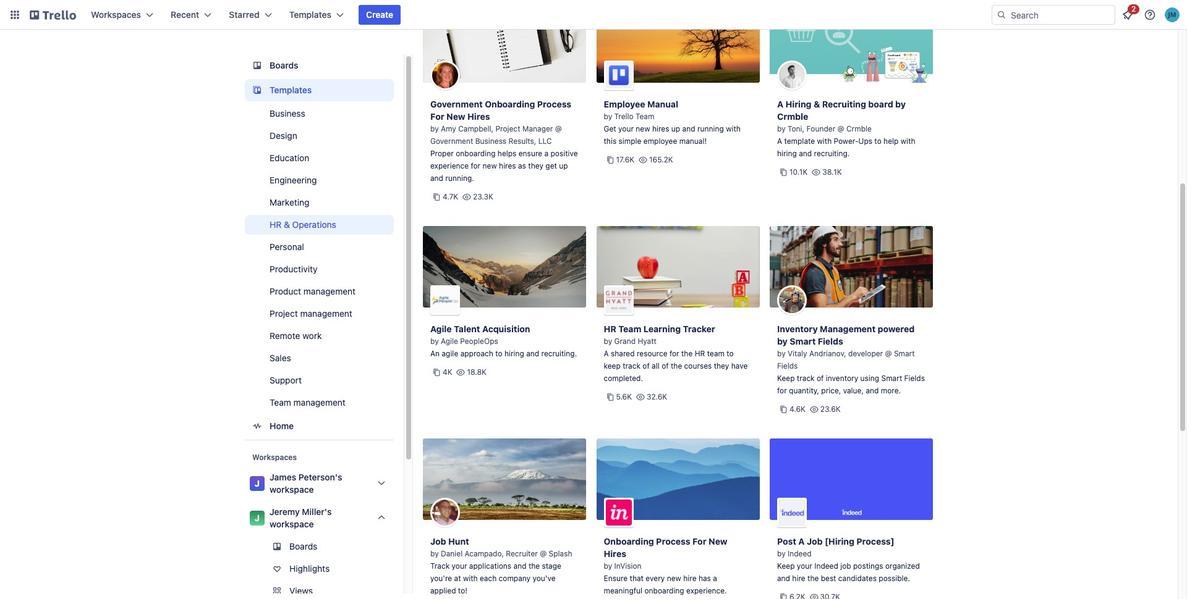 Task type: locate. For each thing, give the bounding box(es) containing it.
keep
[[604, 362, 621, 371]]

1 vertical spatial &
[[284, 220, 290, 230]]

workspace inside jeremy miller's workspace
[[270, 520, 314, 530]]

hires up employee
[[652, 124, 669, 134]]

fields right using
[[905, 374, 925, 383]]

peterson's
[[299, 473, 342, 483]]

with right the 'at'
[[463, 575, 478, 584]]

job inside job hunt by daniel acampado, recruiter @ splash track your applications and the stage you're at with each company you've applied to!
[[430, 537, 446, 547]]

personal link
[[245, 237, 394, 257]]

workspace inside james peterson's workspace
[[270, 485, 314, 495]]

2 government from the top
[[430, 137, 473, 146]]

1 horizontal spatial track
[[797, 374, 815, 383]]

@ up power-
[[838, 124, 845, 134]]

team inside employee manual by trello team get your new hires up and running with this simple employee manual!
[[636, 112, 655, 121]]

to inside agile talent acquisition by agile peopleops an agile approach to hiring and recruiting.
[[495, 349, 503, 359]]

to!
[[458, 587, 468, 596]]

jeremy miller (jeremymiller198) image
[[1165, 7, 1180, 22]]

0 horizontal spatial new
[[483, 161, 497, 171]]

23.6k
[[821, 405, 841, 414]]

0 vertical spatial onboarding
[[456, 149, 496, 158]]

j left 'jeremy'
[[255, 513, 260, 524]]

0 vertical spatial hires
[[468, 111, 490, 122]]

workspace for jeremy
[[270, 520, 314, 530]]

@ right developer
[[885, 349, 892, 359]]

0 horizontal spatial up
[[559, 161, 568, 171]]

1 vertical spatial they
[[714, 362, 729, 371]]

hire left has
[[684, 575, 697, 584]]

management down product management link
[[300, 309, 352, 319]]

andrianov,
[[810, 349, 846, 359]]

peopleops
[[460, 337, 498, 346]]

hiring down template
[[777, 149, 797, 158]]

and down template
[[799, 149, 812, 158]]

applications
[[469, 562, 512, 571]]

and down using
[[866, 387, 879, 396]]

agile
[[430, 324, 452, 335], [441, 337, 458, 346]]

onboarding inside government onboarding process for new hires by amy campbell, project manager @ government business results, llc proper onboarding helps ensure a positive experience for new hires as they get up and running.
[[456, 149, 496, 158]]

ups
[[859, 137, 873, 146]]

1 vertical spatial government
[[430, 137, 473, 146]]

management
[[820, 324, 876, 335]]

1 horizontal spatial new
[[636, 124, 650, 134]]

with inside employee manual by trello team get your new hires up and running with this simple employee manual!
[[726, 124, 741, 134]]

0 horizontal spatial of
[[643, 362, 650, 371]]

an
[[430, 349, 440, 359]]

you're
[[430, 575, 452, 584]]

0 vertical spatial workspaces
[[91, 9, 141, 20]]

[hiring
[[825, 537, 855, 547]]

a inside hr team learning tracker by grand hyatt a shared resource for the hr team to keep track of all of the courses they have completed.
[[604, 349, 609, 359]]

employee
[[604, 99, 645, 109]]

boards link up highlights link in the bottom of the page
[[245, 537, 394, 557]]

the inside job hunt by daniel acampado, recruiter @ splash track your applications and the stage you're at with each company you've applied to!
[[529, 562, 540, 571]]

2 horizontal spatial fields
[[905, 374, 925, 383]]

campbell,
[[458, 124, 494, 134]]

management inside product management link
[[304, 286, 356, 297]]

track
[[430, 562, 450, 571]]

starred button
[[222, 5, 279, 25]]

for up has
[[693, 537, 707, 547]]

management inside project management link
[[300, 309, 352, 319]]

boards link up the templates link at the left top of the page
[[245, 54, 394, 77]]

hyatt
[[638, 337, 657, 346]]

to
[[875, 137, 882, 146], [495, 349, 503, 359], [727, 349, 734, 359]]

track up quantity,
[[797, 374, 815, 383]]

hires up campbell,
[[468, 111, 490, 122]]

by right board
[[896, 99, 906, 109]]

experience
[[430, 161, 469, 171]]

1 horizontal spatial hr
[[604, 324, 617, 335]]

1 vertical spatial hires
[[499, 161, 516, 171]]

new inside employee manual by trello team get your new hires up and running with this simple employee manual!
[[636, 124, 650, 134]]

hires up invision
[[604, 549, 627, 560]]

0 horizontal spatial job
[[430, 537, 446, 547]]

0 vertical spatial up
[[672, 124, 680, 134]]

and inside agile talent acquisition by agile peopleops an agile approach to hiring and recruiting.
[[526, 349, 539, 359]]

ensure
[[604, 575, 628, 584]]

hiring down the acquisition
[[505, 349, 524, 359]]

fields
[[818, 336, 844, 347], [777, 362, 798, 371], [905, 374, 925, 383]]

the up "courses"
[[682, 349, 693, 359]]

0 vertical spatial templates
[[289, 9, 332, 20]]

0 horizontal spatial crmble
[[777, 111, 809, 122]]

0 vertical spatial track
[[623, 362, 641, 371]]

1 j from the top
[[255, 479, 260, 489]]

a inside government onboarding process for new hires by amy campbell, project manager @ government business results, llc proper onboarding helps ensure a positive experience for new hires as they get up and running.
[[545, 149, 549, 158]]

onboarding inside government onboarding process for new hires by amy campbell, project manager @ government business results, llc proper onboarding helps ensure a positive experience for new hires as they get up and running.
[[485, 99, 535, 109]]

team management link
[[245, 393, 394, 413]]

0 vertical spatial boards link
[[245, 54, 394, 77]]

1 horizontal spatial crmble
[[847, 124, 872, 134]]

1 vertical spatial crmble
[[847, 124, 872, 134]]

onboarding
[[485, 99, 535, 109], [604, 537, 654, 547]]

home image
[[250, 419, 265, 434]]

2 horizontal spatial for
[[777, 387, 787, 396]]

1 horizontal spatial onboarding
[[604, 537, 654, 547]]

they inside government onboarding process for new hires by amy campbell, project manager @ government business results, llc proper onboarding helps ensure a positive experience for new hires as they get up and running.
[[528, 161, 544, 171]]

keep down post
[[777, 562, 795, 571]]

fields up andrianov,
[[818, 336, 844, 347]]

engineering
[[270, 175, 317, 186]]

design link
[[245, 126, 394, 146]]

get
[[546, 161, 557, 171]]

templates right 'starred' "popup button"
[[289, 9, 332, 20]]

hires
[[652, 124, 669, 134], [499, 161, 516, 171]]

grand hyatt image
[[604, 286, 634, 315]]

amy
[[441, 124, 456, 134]]

& up personal
[[284, 220, 290, 230]]

recruiting. inside a hiring & recruiting board by crmble by toni, founder @ crmble a template with power-ups to help with hiring and recruiting.
[[814, 149, 850, 158]]

business down campbell,
[[475, 137, 507, 146]]

1 boards link from the top
[[245, 54, 394, 77]]

0 horizontal spatial hr
[[270, 220, 282, 230]]

1 horizontal spatial for
[[670, 349, 679, 359]]

2 vertical spatial hr
[[695, 349, 705, 359]]

0 vertical spatial workspace
[[270, 485, 314, 495]]

job inside post a job [hiring process] by indeed keep your indeed job postings organized and hire the best candidates possible.
[[807, 537, 823, 547]]

recruiter
[[506, 550, 538, 559]]

and down "recruiter"
[[514, 562, 527, 571]]

1 horizontal spatial for
[[693, 537, 707, 547]]

by up an
[[430, 337, 439, 346]]

trello team image
[[604, 61, 634, 90]]

boards right board image
[[270, 60, 298, 71]]

indeed down post
[[788, 550, 812, 559]]

0 horizontal spatial hire
[[684, 575, 697, 584]]

fields down vitaly
[[777, 362, 798, 371]]

jeremy miller's workspace
[[270, 507, 332, 530]]

new inside onboarding process for new hires by invision ensure that every new hire has a meaningful onboarding experience.
[[667, 575, 681, 584]]

government down the amy
[[430, 137, 473, 146]]

1 job from the left
[[430, 537, 446, 547]]

they down team
[[714, 362, 729, 371]]

2 hire from the left
[[792, 575, 806, 584]]

amy campbell, project manager @ government business results, llc image
[[430, 61, 460, 90]]

hr team learning tracker by grand hyatt a shared resource for the hr team to keep track of all of the courses they have completed.
[[604, 324, 748, 383]]

2 workspace from the top
[[270, 520, 314, 530]]

business inside government onboarding process for new hires by amy campbell, project manager @ government business results, llc proper onboarding helps ensure a positive experience for new hires as they get up and running.
[[475, 137, 507, 146]]

project up remote
[[270, 309, 298, 319]]

agile up an
[[430, 324, 452, 335]]

0 horizontal spatial new
[[447, 111, 465, 122]]

proper
[[430, 149, 454, 158]]

@ up the stage on the left
[[540, 550, 547, 559]]

workspace for james
[[270, 485, 314, 495]]

0 horizontal spatial business
[[270, 108, 305, 119]]

1 horizontal spatial recruiting.
[[814, 149, 850, 158]]

0 horizontal spatial fields
[[777, 362, 798, 371]]

1 hire from the left
[[684, 575, 697, 584]]

indeed up the best
[[815, 562, 839, 571]]

hr & operations link
[[245, 215, 394, 235]]

onboarding down campbell,
[[456, 149, 496, 158]]

hires inside government onboarding process for new hires by amy campbell, project manager @ government business results, llc proper onboarding helps ensure a positive experience for new hires as they get up and running.
[[499, 161, 516, 171]]

new up has
[[709, 537, 728, 547]]

1 horizontal spatial a
[[713, 575, 717, 584]]

management inside team management link
[[294, 398, 346, 408]]

a left hiring in the right of the page
[[777, 99, 784, 109]]

a
[[545, 149, 549, 158], [713, 575, 717, 584]]

0 horizontal spatial hiring
[[505, 349, 524, 359]]

operations
[[292, 220, 336, 230]]

management down productivity link on the left of the page
[[304, 286, 356, 297]]

crmble up ups
[[847, 124, 872, 134]]

1 horizontal spatial to
[[727, 349, 734, 359]]

1 horizontal spatial business
[[475, 137, 507, 146]]

1 horizontal spatial hires
[[652, 124, 669, 134]]

your left job
[[797, 562, 813, 571]]

you've
[[533, 575, 556, 584]]

by down post
[[777, 550, 786, 559]]

0 vertical spatial new
[[636, 124, 650, 134]]

of left all
[[643, 362, 650, 371]]

crmble up toni,
[[777, 111, 809, 122]]

project up results,
[[496, 124, 520, 134]]

1 vertical spatial for
[[693, 537, 707, 547]]

0 vertical spatial for
[[430, 111, 444, 122]]

new inside government onboarding process for new hires by amy campbell, project manager @ government business results, llc proper onboarding helps ensure a positive experience for new hires as they get up and running.
[[483, 161, 497, 171]]

a right has
[[713, 575, 717, 584]]

2 horizontal spatial your
[[797, 562, 813, 571]]

to right team
[[727, 349, 734, 359]]

sales
[[270, 353, 291, 364]]

up right get
[[559, 161, 568, 171]]

for up running.
[[471, 161, 481, 171]]

smart down "powered"
[[894, 349, 915, 359]]

workspace
[[270, 485, 314, 495], [270, 520, 314, 530]]

2 vertical spatial for
[[777, 387, 787, 396]]

2 keep from the top
[[777, 562, 795, 571]]

boards for views
[[289, 542, 317, 552]]

employee
[[644, 137, 677, 146]]

@ right manager
[[555, 124, 562, 134]]

board image
[[250, 58, 265, 73]]

@ inside government onboarding process for new hires by amy campbell, project manager @ government business results, llc proper onboarding helps ensure a positive experience for new hires as they get up and running.
[[555, 124, 562, 134]]

1 vertical spatial management
[[300, 309, 352, 319]]

hiring inside a hiring & recruiting board by crmble by toni, founder @ crmble a template with power-ups to help with hiring and recruiting.
[[777, 149, 797, 158]]

1 vertical spatial boards link
[[245, 537, 394, 557]]

0 vertical spatial business
[[270, 108, 305, 119]]

2 horizontal spatial to
[[875, 137, 882, 146]]

personal
[[270, 242, 304, 252]]

1 vertical spatial process
[[656, 537, 691, 547]]

job up daniel
[[430, 537, 446, 547]]

2 vertical spatial new
[[667, 575, 681, 584]]

highlights
[[289, 564, 330, 575]]

the left the best
[[808, 575, 819, 584]]

to inside hr team learning tracker by grand hyatt a shared resource for the hr team to keep track of all of the courses they have completed.
[[727, 349, 734, 359]]

team right trello
[[636, 112, 655, 121]]

open information menu image
[[1144, 9, 1157, 21]]

with right running on the right top of page
[[726, 124, 741, 134]]

0 vertical spatial &
[[814, 99, 820, 109]]

and inside a hiring & recruiting board by crmble by toni, founder @ crmble a template with power-ups to help with hiring and recruiting.
[[799, 149, 812, 158]]

onboarding inside onboarding process for new hires by invision ensure that every new hire has a meaningful onboarding experience.
[[604, 537, 654, 547]]

and down the acquisition
[[526, 349, 539, 359]]

process]
[[857, 537, 895, 547]]

they inside hr team learning tracker by grand hyatt a shared resource for the hr team to keep track of all of the courses they have completed.
[[714, 362, 729, 371]]

and down experience
[[430, 174, 443, 183]]

0 horizontal spatial indeed
[[788, 550, 812, 559]]

2 j from the top
[[255, 513, 260, 524]]

1 vertical spatial team
[[619, 324, 642, 335]]

1 vertical spatial for
[[670, 349, 679, 359]]

hire inside onboarding process for new hires by invision ensure that every new hire has a meaningful onboarding experience.
[[684, 575, 697, 584]]

1 workspace from the top
[[270, 485, 314, 495]]

1 horizontal spatial job
[[807, 537, 823, 547]]

0 vertical spatial recruiting.
[[814, 149, 850, 158]]

hires inside employee manual by trello team get your new hires up and running with this simple employee manual!
[[652, 124, 669, 134]]

new up 23.3k
[[483, 161, 497, 171]]

engineering link
[[245, 171, 394, 190]]

and inside government onboarding process for new hires by amy campbell, project manager @ government business results, llc proper onboarding helps ensure a positive experience for new hires as they get up and running.
[[430, 174, 443, 183]]

0 horizontal spatial for
[[471, 161, 481, 171]]

2 boards link from the top
[[245, 537, 394, 557]]

keep up quantity,
[[777, 374, 795, 383]]

this
[[604, 137, 617, 146]]

1 vertical spatial up
[[559, 161, 568, 171]]

marketing link
[[245, 193, 394, 213]]

0 horizontal spatial hires
[[499, 161, 516, 171]]

by inside government onboarding process for new hires by amy campbell, project manager @ government business results, llc proper onboarding helps ensure a positive experience for new hires as they get up and running.
[[430, 124, 439, 134]]

1 keep from the top
[[777, 374, 795, 383]]

up up employee
[[672, 124, 680, 134]]

indeed
[[788, 550, 812, 559], [815, 562, 839, 571]]

hiring
[[777, 149, 797, 158], [505, 349, 524, 359]]

hiring inside agile talent acquisition by agile peopleops an agile approach to hiring and recruiting.
[[505, 349, 524, 359]]

hire inside post a job [hiring process] by indeed keep your indeed job postings organized and hire the best candidates possible.
[[792, 575, 806, 584]]

0 vertical spatial a
[[545, 149, 549, 158]]

process up 'every'
[[656, 537, 691, 547]]

hire left the best
[[792, 575, 806, 584]]

0 vertical spatial management
[[304, 286, 356, 297]]

@ inside inventory management powered by smart fields by vitaly andrianov, developer @ smart fields keep track of inventory using smart fields for quantity, price, value, and more.
[[885, 349, 892, 359]]

track up completed.
[[623, 362, 641, 371]]

by inside employee manual by trello team get your new hires up and running with this simple employee manual!
[[604, 112, 612, 121]]

0 vertical spatial new
[[447, 111, 465, 122]]

boards up highlights
[[289, 542, 317, 552]]

1 vertical spatial recruiting.
[[541, 349, 577, 359]]

government up the amy
[[430, 99, 483, 109]]

0 vertical spatial team
[[636, 112, 655, 121]]

a left template
[[777, 137, 782, 146]]

0 vertical spatial onboarding
[[485, 99, 535, 109]]

0 vertical spatial project
[[496, 124, 520, 134]]

1 vertical spatial project
[[270, 309, 298, 319]]

a up keep
[[604, 349, 609, 359]]

0 horizontal spatial onboarding
[[456, 149, 496, 158]]

workspace down 'jeremy'
[[270, 520, 314, 530]]

workspace down james
[[270, 485, 314, 495]]

0 horizontal spatial a
[[545, 149, 549, 158]]

keep inside inventory management powered by smart fields by vitaly andrianov, developer @ smart fields keep track of inventory using smart fields for quantity, price, value, and more.
[[777, 374, 795, 383]]

hires inside onboarding process for new hires by invision ensure that every new hire has a meaningful onboarding experience.
[[604, 549, 627, 560]]

organized
[[886, 562, 920, 571]]

up inside government onboarding process for new hires by amy campbell, project manager @ government business results, llc proper onboarding helps ensure a positive experience for new hires as they get up and running.
[[559, 161, 568, 171]]

0 horizontal spatial track
[[623, 362, 641, 371]]

a right post
[[799, 537, 805, 547]]

0 horizontal spatial to
[[495, 349, 503, 359]]

sales link
[[245, 349, 394, 369]]

of up price,
[[817, 374, 824, 383]]

onboarding up manager
[[485, 99, 535, 109]]

boards link
[[245, 54, 394, 77], [245, 537, 394, 557]]

with right help
[[901, 137, 916, 146]]

templates button
[[282, 5, 351, 25]]

to inside a hiring & recruiting board by crmble by toni, founder @ crmble a template with power-ups to help with hiring and recruiting.
[[875, 137, 882, 146]]

0 vertical spatial hiring
[[777, 149, 797, 158]]

miller's
[[302, 507, 332, 518]]

management for product management
[[304, 286, 356, 297]]

create button
[[359, 5, 401, 25]]

for inside hr team learning tracker by grand hyatt a shared resource for the hr team to keep track of all of the courses they have completed.
[[670, 349, 679, 359]]

new
[[636, 124, 650, 134], [483, 161, 497, 171], [667, 575, 681, 584]]

1 vertical spatial business
[[475, 137, 507, 146]]

2 job from the left
[[807, 537, 823, 547]]

by left grand
[[604, 337, 612, 346]]

smart up more. at the bottom right of page
[[882, 374, 903, 383]]

team management
[[270, 398, 346, 408]]

productivity link
[[245, 260, 394, 280]]

agile up agile
[[441, 337, 458, 346]]

workspaces button
[[83, 5, 161, 25]]

team down "support"
[[270, 398, 291, 408]]

process up manager
[[537, 99, 572, 109]]

& right hiring in the right of the page
[[814, 99, 820, 109]]

1 horizontal spatial they
[[714, 362, 729, 371]]

hr up "courses"
[[695, 349, 705, 359]]

1 vertical spatial track
[[797, 374, 815, 383]]

new inside onboarding process for new hires by invision ensure that every new hire has a meaningful onboarding experience.
[[709, 537, 728, 547]]

primary element
[[0, 0, 1187, 30]]

0 vertical spatial for
[[471, 161, 481, 171]]

your inside employee manual by trello team get your new hires up and running with this simple employee manual!
[[619, 124, 634, 134]]

new right 'every'
[[667, 575, 681, 584]]

0 horizontal spatial project
[[270, 309, 298, 319]]

up inside employee manual by trello team get your new hires up and running with this simple employee manual!
[[672, 124, 680, 134]]

by left the amy
[[430, 124, 439, 134]]

power-
[[834, 137, 859, 146]]

onboarding up invision
[[604, 537, 654, 547]]

0 horizontal spatial hires
[[468, 111, 490, 122]]

Search field
[[1007, 6, 1115, 24]]

team inside hr team learning tracker by grand hyatt a shared resource for the hr team to keep track of all of the courses they have completed.
[[619, 324, 642, 335]]

by inside job hunt by daniel acampado, recruiter @ splash track your applications and the stage you're at with each company you've applied to!
[[430, 550, 439, 559]]

0 vertical spatial hr
[[270, 220, 282, 230]]

get
[[604, 124, 616, 134]]

your
[[619, 124, 634, 134], [452, 562, 467, 571], [797, 562, 813, 571]]

1 vertical spatial boards
[[289, 542, 317, 552]]

business up design
[[270, 108, 305, 119]]

hr for hr team learning tracker by grand hyatt a shared resource for the hr team to keep track of all of the courses they have completed.
[[604, 324, 617, 335]]

post
[[777, 537, 797, 547]]

they down ensure
[[528, 161, 544, 171]]

and down post
[[777, 575, 790, 584]]

23.3k
[[473, 192, 494, 202]]

a down the llc
[[545, 149, 549, 158]]

job left [hiring
[[807, 537, 823, 547]]

by down 'inventory'
[[777, 336, 788, 347]]

1 horizontal spatial your
[[619, 124, 634, 134]]

0 horizontal spatial workspaces
[[91, 9, 141, 20]]

0 vertical spatial fields
[[818, 336, 844, 347]]

1 horizontal spatial project
[[496, 124, 520, 134]]

business
[[270, 108, 305, 119], [475, 137, 507, 146]]

0 horizontal spatial your
[[452, 562, 467, 571]]

2 horizontal spatial new
[[667, 575, 681, 584]]

0 vertical spatial process
[[537, 99, 572, 109]]

by up ensure
[[604, 562, 612, 571]]

for left quantity,
[[777, 387, 787, 396]]

llc
[[539, 137, 552, 146]]

of right all
[[662, 362, 669, 371]]

best
[[821, 575, 836, 584]]

your up the 'at'
[[452, 562, 467, 571]]

track
[[623, 362, 641, 371], [797, 374, 815, 383]]

onboarding down 'every'
[[645, 587, 684, 596]]

and up manual!
[[682, 124, 695, 134]]

0 vertical spatial keep
[[777, 374, 795, 383]]

to right ups
[[875, 137, 882, 146]]

0 vertical spatial boards
[[270, 60, 298, 71]]

1 vertical spatial workspace
[[270, 520, 314, 530]]

templates
[[289, 9, 332, 20], [270, 85, 312, 95]]

hr & operations
[[270, 220, 336, 230]]

for up the amy
[[430, 111, 444, 122]]

remote work link
[[245, 327, 394, 346]]

daniel
[[441, 550, 463, 559]]

0 horizontal spatial &
[[284, 220, 290, 230]]

1 horizontal spatial &
[[814, 99, 820, 109]]

process
[[537, 99, 572, 109], [656, 537, 691, 547]]

possible.
[[879, 575, 910, 584]]

j for jeremy
[[255, 513, 260, 524]]

of
[[643, 362, 650, 371], [662, 362, 669, 371], [817, 374, 824, 383]]

a inside onboarding process for new hires by invision ensure that every new hire has a meaningful onboarding experience.
[[713, 575, 717, 584]]

ensure
[[519, 149, 542, 158]]

home link
[[245, 416, 394, 438]]



Task type: vqa. For each thing, say whether or not it's contained in the screenshot.


Task type: describe. For each thing, give the bounding box(es) containing it.
productivity
[[270, 264, 318, 275]]

templates link
[[245, 79, 394, 101]]

positive
[[551, 149, 578, 158]]

at
[[454, 575, 461, 584]]

home
[[270, 421, 294, 432]]

1 horizontal spatial indeed
[[815, 562, 839, 571]]

1 vertical spatial workspaces
[[252, 453, 297, 463]]

manual!
[[680, 137, 707, 146]]

grand
[[614, 337, 636, 346]]

165.2k
[[649, 155, 673, 165]]

workspaces inside dropdown button
[[91, 9, 141, 20]]

templates inside popup button
[[289, 9, 332, 20]]

results,
[[509, 137, 536, 146]]

indeed image
[[777, 498, 807, 528]]

1 vertical spatial fields
[[777, 362, 798, 371]]

powered
[[878, 324, 915, 335]]

template board image
[[250, 83, 265, 98]]

learning
[[644, 324, 681, 335]]

1 vertical spatial smart
[[894, 349, 915, 359]]

hr for hr & operations
[[270, 220, 282, 230]]

forward image
[[391, 584, 406, 599]]

by inside hr team learning tracker by grand hyatt a shared resource for the hr team to keep track of all of the courses they have completed.
[[604, 337, 612, 346]]

by inside post a job [hiring process] by indeed keep your indeed job postings organized and hire the best candidates possible.
[[777, 550, 786, 559]]

boards link for home
[[245, 54, 394, 77]]

invision
[[614, 562, 642, 571]]

project inside project management link
[[270, 309, 298, 319]]

as
[[518, 161, 526, 171]]

postings
[[853, 562, 884, 571]]

experience.
[[687, 587, 727, 596]]

vitaly andrianov, developer @ smart fields image
[[777, 286, 807, 315]]

and inside inventory management powered by smart fields by vitaly andrianov, developer @ smart fields keep track of inventory using smart fields for quantity, price, value, and more.
[[866, 387, 879, 396]]

a inside post a job [hiring process] by indeed keep your indeed job postings organized and hire the best candidates possible.
[[799, 537, 805, 547]]

job hunt by daniel acampado, recruiter @ splash track your applications and the stage you're at with each company you've applied to!
[[430, 537, 572, 596]]

recruiting
[[822, 99, 866, 109]]

for inside inventory management powered by smart fields by vitaly andrianov, developer @ smart fields keep track of inventory using smart fields for quantity, price, value, and more.
[[777, 387, 787, 396]]

invision image
[[604, 498, 634, 528]]

with down founder
[[817, 137, 832, 146]]

quantity,
[[789, 387, 819, 396]]

inventory
[[777, 324, 818, 335]]

running
[[698, 124, 724, 134]]

1 vertical spatial templates
[[270, 85, 312, 95]]

remote
[[270, 331, 300, 341]]

management for project management
[[300, 309, 352, 319]]

a hiring & recruiting board by crmble by toni, founder @ crmble a template with power-ups to help with hiring and recruiting.
[[777, 99, 916, 158]]

inventory management powered by smart fields by vitaly andrianov, developer @ smart fields keep track of inventory using smart fields for quantity, price, value, and more.
[[777, 324, 925, 396]]

management for team management
[[294, 398, 346, 408]]

post a job [hiring process] by indeed keep your indeed job postings organized and hire the best candidates possible.
[[777, 537, 920, 584]]

by inside agile talent acquisition by agile peopleops an agile approach to hiring and recruiting.
[[430, 337, 439, 346]]

marketing
[[270, 197, 310, 208]]

agile peopleops image
[[430, 286, 460, 315]]

by inside onboarding process for new hires by invision ensure that every new hire has a meaningful onboarding experience.
[[604, 562, 612, 571]]

2 horizontal spatial hr
[[695, 349, 705, 359]]

0 vertical spatial agile
[[430, 324, 452, 335]]

track inside hr team learning tracker by grand hyatt a shared resource for the hr team to keep track of all of the courses they have completed.
[[623, 362, 641, 371]]

approach
[[461, 349, 493, 359]]

2 vertical spatial smart
[[882, 374, 903, 383]]

starred
[[229, 9, 260, 20]]

business link
[[245, 104, 394, 124]]

@ inside job hunt by daniel acampado, recruiter @ splash track your applications and the stage you're at with each company you've applied to!
[[540, 550, 547, 559]]

candidates
[[839, 575, 877, 584]]

for inside government onboarding process for new hires by amy campbell, project manager @ government business results, llc proper onboarding helps ensure a positive experience for new hires as they get up and running.
[[430, 111, 444, 122]]

recruiting. inside agile talent acquisition by agile peopleops an agile approach to hiring and recruiting.
[[541, 349, 577, 359]]

search image
[[997, 10, 1007, 20]]

remote work
[[270, 331, 322, 341]]

18.8k
[[467, 368, 487, 377]]

product management link
[[245, 282, 394, 302]]

keep inside post a job [hiring process] by indeed keep your indeed job postings organized and hire the best candidates possible.
[[777, 562, 795, 571]]

your inside post a job [hiring process] by indeed keep your indeed job postings organized and hire the best candidates possible.
[[797, 562, 813, 571]]

for inside onboarding process for new hires by invision ensure that every new hire has a meaningful onboarding experience.
[[693, 537, 707, 547]]

education
[[270, 153, 309, 163]]

each
[[480, 575, 497, 584]]

onboarding process for new hires by invision ensure that every new hire has a meaningful onboarding experience.
[[604, 537, 728, 596]]

0 vertical spatial crmble
[[777, 111, 809, 122]]

manual
[[648, 99, 678, 109]]

value,
[[843, 387, 864, 396]]

every
[[646, 575, 665, 584]]

the right all
[[671, 362, 682, 371]]

toni, founder @ crmble image
[[777, 61, 807, 90]]

daniel acampado, recruiter @ splash image
[[430, 498, 460, 528]]

inventory
[[826, 374, 859, 383]]

and inside job hunt by daniel acampado, recruiter @ splash track your applications and the stage you're at with each company you've applied to!
[[514, 562, 527, 571]]

and inside post a job [hiring process] by indeed keep your indeed job postings organized and hire the best candidates possible.
[[777, 575, 790, 584]]

of inside inventory management powered by smart fields by vitaly andrianov, developer @ smart fields keep track of inventory using smart fields for quantity, price, value, and more.
[[817, 374, 824, 383]]

employee manual by trello team get your new hires up and running with this simple employee manual!
[[604, 99, 741, 146]]

agile
[[442, 349, 458, 359]]

price,
[[822, 387, 841, 396]]

0 vertical spatial smart
[[790, 336, 816, 347]]

the inside post a job [hiring process] by indeed keep your indeed job postings organized and hire the best candidates possible.
[[808, 575, 819, 584]]

vitaly
[[788, 349, 807, 359]]

education link
[[245, 148, 394, 168]]

views
[[289, 586, 313, 597]]

courses
[[684, 362, 712, 371]]

boards for home
[[270, 60, 298, 71]]

& inside a hiring & recruiting board by crmble by toni, founder @ crmble a template with power-ups to help with hiring and recruiting.
[[814, 99, 820, 109]]

5.6k
[[616, 393, 632, 402]]

team
[[707, 349, 725, 359]]

acampado,
[[465, 550, 504, 559]]

template
[[785, 137, 815, 146]]

2 vertical spatial team
[[270, 398, 291, 408]]

1 horizontal spatial fields
[[818, 336, 844, 347]]

j for james
[[255, 479, 260, 489]]

back to home image
[[30, 5, 76, 25]]

1 horizontal spatial of
[[662, 362, 669, 371]]

10.1k
[[790, 168, 808, 177]]

hiring
[[786, 99, 812, 109]]

2 notifications image
[[1121, 7, 1136, 22]]

track inside inventory management powered by smart fields by vitaly andrianov, developer @ smart fields keep track of inventory using smart fields for quantity, price, value, and more.
[[797, 374, 815, 383]]

jeremy
[[270, 507, 300, 518]]

board
[[869, 99, 894, 109]]

product
[[270, 286, 301, 297]]

acquisition
[[482, 324, 530, 335]]

1 government from the top
[[430, 99, 483, 109]]

4.7k
[[443, 192, 458, 202]]

process inside government onboarding process for new hires by amy campbell, project manager @ government business results, llc proper onboarding helps ensure a positive experience for new hires as they get up and running.
[[537, 99, 572, 109]]

all
[[652, 362, 660, 371]]

design
[[270, 130, 297, 141]]

helps
[[498, 149, 517, 158]]

project management
[[270, 309, 352, 319]]

new inside government onboarding process for new hires by amy campbell, project manager @ government business results, llc proper onboarding helps ensure a positive experience for new hires as they get up and running.
[[447, 111, 465, 122]]

simple
[[619, 137, 642, 146]]

support link
[[245, 371, 394, 391]]

job
[[841, 562, 851, 571]]

1 vertical spatial agile
[[441, 337, 458, 346]]

38.1k
[[823, 168, 842, 177]]

by left toni,
[[777, 124, 786, 134]]

process inside onboarding process for new hires by invision ensure that every new hire has a meaningful onboarding experience.
[[656, 537, 691, 547]]

create
[[366, 9, 393, 20]]

onboarding inside onboarding process for new hires by invision ensure that every new hire has a meaningful onboarding experience.
[[645, 587, 684, 596]]

with inside job hunt by daniel acampado, recruiter @ splash track your applications and the stage you're at with each company you've applied to!
[[463, 575, 478, 584]]

for inside government onboarding process for new hires by amy campbell, project manager @ government business results, llc proper onboarding helps ensure a positive experience for new hires as they get up and running.
[[471, 161, 481, 171]]

talent
[[454, 324, 480, 335]]

your inside job hunt by daniel acampado, recruiter @ splash track your applications and the stage you're at with each company you've applied to!
[[452, 562, 467, 571]]

help
[[884, 137, 899, 146]]

boards link for views
[[245, 537, 394, 557]]

0 vertical spatial indeed
[[788, 550, 812, 559]]

agile talent acquisition by agile peopleops an agile approach to hiring and recruiting.
[[430, 324, 577, 359]]

project inside government onboarding process for new hires by amy campbell, project manager @ government business results, llc proper onboarding helps ensure a positive experience for new hires as they get up and running.
[[496, 124, 520, 134]]

4k
[[443, 368, 452, 377]]

have
[[731, 362, 748, 371]]

business inside business link
[[270, 108, 305, 119]]

@ inside a hiring & recruiting board by crmble by toni, founder @ crmble a template with power-ups to help with hiring and recruiting.
[[838, 124, 845, 134]]

developer
[[849, 349, 883, 359]]

hires inside government onboarding process for new hires by amy campbell, project manager @ government business results, llc proper onboarding helps ensure a positive experience for new hires as they get up and running.
[[468, 111, 490, 122]]

by left vitaly
[[777, 349, 786, 359]]

32.6k
[[647, 393, 667, 402]]

and inside employee manual by trello team get your new hires up and running with this simple employee manual!
[[682, 124, 695, 134]]

work
[[303, 331, 322, 341]]



